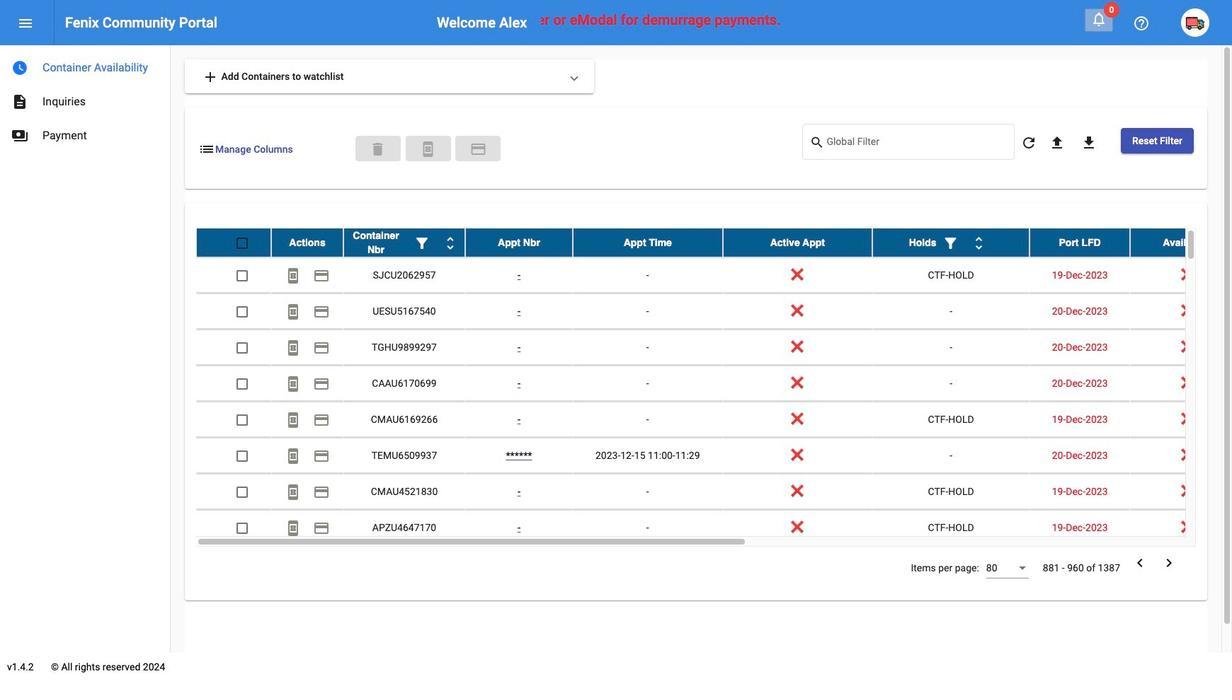 Task type: locate. For each thing, give the bounding box(es) containing it.
no color image
[[1090, 11, 1107, 28], [17, 15, 34, 32], [1133, 15, 1150, 32], [11, 59, 28, 76], [1049, 135, 1066, 152], [1080, 135, 1097, 152], [198, 141, 215, 158], [414, 235, 431, 252], [442, 235, 459, 252], [942, 235, 959, 252], [970, 235, 987, 252], [313, 268, 330, 285], [285, 304, 302, 321], [313, 304, 330, 321], [313, 340, 330, 357], [313, 448, 330, 465], [285, 485, 302, 502], [285, 521, 302, 538], [1161, 555, 1178, 572]]

delete image
[[369, 141, 386, 158]]

navigation
[[0, 45, 170, 153]]

2 column header from the left
[[343, 229, 465, 257]]

2 row from the top
[[196, 258, 1232, 294]]

5 column header from the left
[[723, 229, 872, 257]]

3 row from the top
[[196, 294, 1232, 330]]

row
[[196, 229, 1232, 258], [196, 258, 1232, 294], [196, 294, 1232, 330], [196, 330, 1232, 366], [196, 366, 1232, 402], [196, 402, 1232, 438], [196, 438, 1232, 474], [196, 474, 1232, 511], [196, 511, 1232, 547]]

4 row from the top
[[196, 330, 1232, 366]]

1 column header from the left
[[271, 229, 343, 257]]

no color image
[[202, 69, 219, 86], [11, 93, 28, 110], [11, 127, 28, 144], [810, 134, 827, 151], [1020, 135, 1037, 152], [420, 141, 437, 158], [470, 141, 487, 158], [285, 268, 302, 285], [285, 340, 302, 357], [285, 376, 302, 393], [313, 376, 330, 393], [285, 412, 302, 429], [313, 412, 330, 429], [285, 448, 302, 465], [313, 485, 330, 502], [313, 521, 330, 538], [1132, 555, 1149, 572]]

6 column header from the left
[[872, 229, 1030, 257]]

7 row from the top
[[196, 438, 1232, 474]]

column header
[[271, 229, 343, 257], [343, 229, 465, 257], [465, 229, 573, 257], [573, 229, 723, 257], [723, 229, 872, 257], [872, 229, 1030, 257], [1030, 229, 1130, 257], [1130, 229, 1232, 257]]

grid
[[196, 229, 1232, 547]]



Task type: describe. For each thing, give the bounding box(es) containing it.
8 row from the top
[[196, 474, 1232, 511]]

1 row from the top
[[196, 229, 1232, 258]]

8 column header from the left
[[1130, 229, 1232, 257]]

6 row from the top
[[196, 402, 1232, 438]]

3 column header from the left
[[465, 229, 573, 257]]

9 row from the top
[[196, 511, 1232, 547]]

5 row from the top
[[196, 366, 1232, 402]]

7 column header from the left
[[1030, 229, 1130, 257]]

4 column header from the left
[[573, 229, 723, 257]]

Global Watchlist Filter field
[[827, 139, 1007, 150]]



Task type: vqa. For each thing, say whether or not it's contained in the screenshot.
Fenix Community Portal
no



